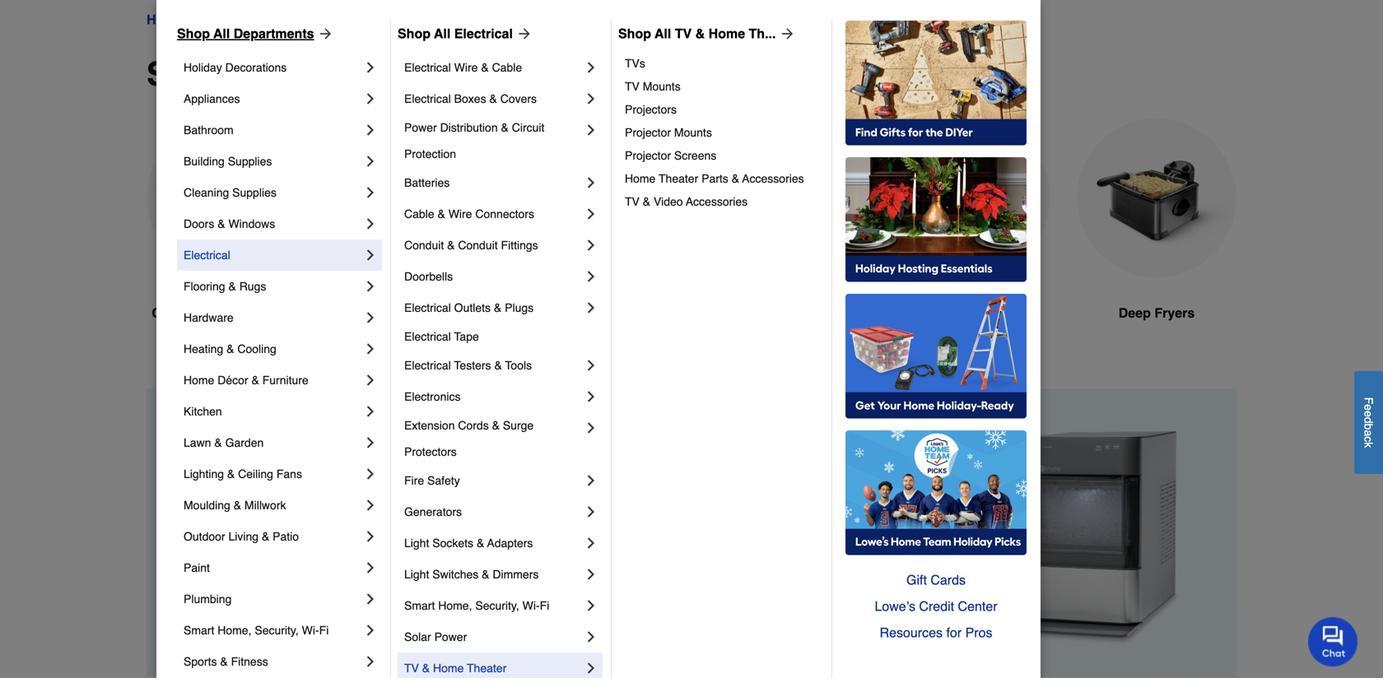 Task type: locate. For each thing, give the bounding box(es) containing it.
rugs
[[239, 280, 266, 293]]

fi up 'sports & fitness' link at left bottom
[[319, 624, 329, 637]]

electrical for electrical wire & cable
[[404, 61, 451, 74]]

2 projector from the top
[[625, 149, 671, 162]]

1 vertical spatial small
[[147, 55, 234, 93]]

projector for projector mounts
[[625, 126, 671, 139]]

all up tv mounts
[[655, 26, 671, 41]]

appliances inside "link"
[[319, 12, 383, 27]]

theater inside 'link'
[[467, 662, 507, 675]]

electrical left boxes
[[404, 92, 451, 105]]

deep fryers
[[1119, 306, 1195, 321]]

electrical outlets & plugs link
[[404, 292, 583, 324]]

resources
[[880, 626, 943, 641]]

tv
[[675, 26, 692, 41], [625, 80, 640, 93], [625, 195, 640, 208], [404, 662, 419, 675]]

& right doors
[[218, 217, 225, 231]]

sockets
[[433, 537, 474, 550]]

1 vertical spatial power
[[434, 631, 467, 644]]

credit
[[919, 599, 955, 614]]

chevron right image for electrical outlets & plugs link
[[583, 300, 600, 316]]

projector down projectors
[[625, 126, 671, 139]]

1 vertical spatial mounts
[[674, 126, 712, 139]]

& left tools
[[495, 359, 502, 372]]

hardware
[[184, 311, 234, 324]]

& right boxes
[[490, 92, 497, 105]]

2 light from the top
[[404, 568, 429, 581]]

chevron right image for plumbing
[[362, 591, 379, 608]]

security,
[[475, 600, 519, 613], [255, 624, 299, 637]]

tv & home theater
[[404, 662, 507, 675]]

0 horizontal spatial smart home, security, wi-fi link
[[184, 615, 362, 647]]

accessories down projector screens link
[[742, 172, 804, 185]]

home, up the sports & fitness
[[218, 624, 252, 637]]

shop inside 'link'
[[619, 26, 651, 41]]

shop up tvs
[[619, 26, 651, 41]]

mounts up projectors
[[643, 80, 681, 93]]

smart home, security, wi-fi down light switches & dimmers
[[404, 600, 550, 613]]

2 all from the left
[[434, 26, 451, 41]]

conduit down cable & wire connectors
[[458, 239, 498, 252]]

light sockets & adapters link
[[404, 528, 583, 559]]

shop up 'electrical wire & cable'
[[398, 26, 431, 41]]

wi- down dimmers
[[523, 600, 540, 613]]

1 horizontal spatial wi-
[[523, 600, 540, 613]]

b
[[1363, 424, 1376, 430]]

lowe's home team holiday picks. image
[[846, 431, 1027, 556]]

chevron right image
[[362, 59, 379, 76], [362, 91, 379, 107], [583, 122, 600, 138], [362, 153, 379, 170], [583, 175, 600, 191], [583, 206, 600, 222], [362, 216, 379, 232], [362, 247, 379, 264], [583, 268, 600, 285], [362, 278, 379, 295], [583, 300, 600, 316], [362, 310, 379, 326], [362, 341, 379, 357], [362, 372, 379, 389], [583, 420, 600, 436], [362, 466, 379, 483], [583, 473, 600, 489], [362, 497, 379, 514], [583, 535, 600, 552], [362, 560, 379, 577], [583, 567, 600, 583], [583, 598, 600, 614], [362, 623, 379, 639], [583, 629, 600, 646], [583, 661, 600, 677]]

chevron right image for electrical wire & cable
[[583, 59, 600, 76]]

surge
[[503, 419, 534, 432]]

0 horizontal spatial shop
[[177, 26, 210, 41]]

lighting & ceiling fans
[[184, 468, 302, 481]]

cable up covers
[[492, 61, 522, 74]]

0 vertical spatial fi
[[540, 600, 550, 613]]

0 vertical spatial wire
[[454, 61, 478, 74]]

light for light switches & dimmers
[[404, 568, 429, 581]]

& left the rugs
[[229, 280, 236, 293]]

electrical down ice
[[404, 330, 451, 343]]

chevron right image for lighting & ceiling fans link
[[362, 466, 379, 483]]

0 horizontal spatial theater
[[467, 662, 507, 675]]

fittings
[[501, 239, 538, 252]]

0 horizontal spatial conduit
[[404, 239, 444, 252]]

resources for pros
[[880, 626, 993, 641]]

1 conduit from the left
[[404, 239, 444, 252]]

& up electrical boxes & covers link
[[481, 61, 489, 74]]

paint link
[[184, 553, 362, 584]]

k
[[1363, 442, 1376, 448]]

conduit up doorbells
[[404, 239, 444, 252]]

electrical
[[454, 26, 513, 41], [404, 61, 451, 74], [404, 92, 451, 105], [184, 249, 230, 262], [404, 301, 451, 315], [404, 330, 451, 343], [404, 359, 451, 372]]

arrow right image
[[314, 26, 334, 42], [776, 26, 796, 42]]

heating
[[184, 343, 223, 356]]

projectors
[[625, 103, 677, 116]]

1 horizontal spatial smart
[[404, 600, 435, 613]]

arrow right image
[[513, 26, 533, 42]]

arrow right image up tvs "link"
[[776, 26, 796, 42]]

0 vertical spatial appliances link
[[198, 10, 268, 30]]

0 vertical spatial power
[[404, 121, 437, 134]]

cable & wire connectors
[[404, 208, 534, 221]]

holiday hosting essentials. image
[[846, 157, 1027, 282]]

gift cards
[[907, 573, 966, 588]]

appliances link down decorations
[[184, 83, 362, 114]]

arrow right image up holiday decorations link
[[314, 26, 334, 42]]

electrical up electronics
[[404, 359, 451, 372]]

home, down switches at the left of page
[[438, 600, 472, 613]]

power up tv & home theater
[[434, 631, 467, 644]]

0 vertical spatial smart home, security, wi-fi
[[404, 600, 550, 613]]

0 horizontal spatial security,
[[255, 624, 299, 637]]

portable ice makers link
[[333, 119, 492, 363]]

chevron right image for heating & cooling link
[[362, 341, 379, 357]]

1 horizontal spatial arrow right image
[[776, 26, 796, 42]]

1 vertical spatial cable
[[404, 208, 435, 221]]

chevron right image for light sockets & adapters link
[[583, 535, 600, 552]]

smart up solar
[[404, 600, 435, 613]]

1 arrow right image from the left
[[314, 26, 334, 42]]

appliances link
[[198, 10, 268, 30], [184, 83, 362, 114]]

hardware link
[[184, 302, 362, 334]]

& left cooling
[[227, 343, 234, 356]]

power up protection
[[404, 121, 437, 134]]

0 vertical spatial small
[[282, 12, 315, 27]]

& right lawn
[[214, 436, 222, 450]]

0 horizontal spatial cable
[[404, 208, 435, 221]]

chevron right image for outdoor living & patio
[[362, 529, 379, 545]]

& left circuit
[[501, 121, 509, 134]]

microwaves
[[226, 306, 301, 321]]

power inside 'power distribution & circuit protection'
[[404, 121, 437, 134]]

doorbells
[[404, 270, 453, 283]]

tv left video
[[625, 195, 640, 208]]

wi- up 'sports & fitness' link at left bottom
[[302, 624, 319, 637]]

electrical wire & cable
[[404, 61, 522, 74]]

1 horizontal spatial cable
[[492, 61, 522, 74]]

chevron right image for batteries link
[[583, 175, 600, 191]]

0 horizontal spatial home,
[[218, 624, 252, 637]]

small appliances down departments
[[147, 55, 418, 93]]

toaster
[[553, 306, 600, 321]]

all
[[213, 26, 230, 41], [434, 26, 451, 41], [655, 26, 671, 41]]

2 shop from the left
[[398, 26, 431, 41]]

chevron right image for kitchen
[[362, 404, 379, 420]]

fire safety
[[404, 474, 460, 488]]

1 light from the top
[[404, 537, 429, 550]]

electrical up flooring
[[184, 249, 230, 262]]

1 shop from the left
[[177, 26, 210, 41]]

chevron right image for 'tv & home theater' 'link'
[[583, 661, 600, 677]]

tv mounts
[[625, 80, 681, 93]]

supplies for cleaning supplies
[[232, 186, 277, 199]]

1 vertical spatial fi
[[319, 624, 329, 637]]

electrical up electrical wire & cable link
[[454, 26, 513, 41]]

batteries
[[404, 176, 450, 189]]

1 vertical spatial supplies
[[232, 186, 277, 199]]

shop
[[177, 26, 210, 41], [398, 26, 431, 41], [619, 26, 651, 41]]

doorbells link
[[404, 261, 583, 292]]

ovens
[[604, 306, 644, 321]]

tv down tvs
[[625, 80, 640, 93]]

projector inside 'link'
[[625, 126, 671, 139]]

fire
[[404, 474, 424, 488]]

fi for the right the smart home, security, wi-fi link
[[540, 600, 550, 613]]

1 vertical spatial projector
[[625, 149, 671, 162]]

0 horizontal spatial wi-
[[302, 624, 319, 637]]

2 horizontal spatial all
[[655, 26, 671, 41]]

1 vertical spatial accessories
[[686, 195, 748, 208]]

projector down projector mounts
[[625, 149, 671, 162]]

0 vertical spatial smart
[[404, 600, 435, 613]]

tv for tv mounts
[[625, 80, 640, 93]]

appliances up holiday decorations
[[198, 12, 268, 27]]

chevron right image for cleaning supplies
[[362, 184, 379, 201]]

e up d
[[1363, 404, 1376, 411]]

mounts up "screens"
[[674, 126, 712, 139]]

smart up sports
[[184, 624, 214, 637]]

electrical for electrical outlets & plugs
[[404, 301, 451, 315]]

makers
[[429, 306, 475, 321]]

plumbing link
[[184, 584, 362, 615]]

3 all from the left
[[655, 26, 671, 41]]

small
[[282, 12, 315, 27], [147, 55, 234, 93]]

2 arrow right image from the left
[[776, 26, 796, 42]]

1 vertical spatial smart
[[184, 624, 214, 637]]

chevron right image for paint link
[[362, 560, 379, 577]]

0 vertical spatial small appliances
[[282, 12, 383, 27]]

0 horizontal spatial arrow right image
[[314, 26, 334, 42]]

cable
[[492, 61, 522, 74], [404, 208, 435, 221]]

tv down solar
[[404, 662, 419, 675]]

e up b
[[1363, 411, 1376, 417]]

wire up conduit & conduit fittings
[[449, 208, 472, 221]]

outlets
[[454, 301, 491, 315]]

small appliances
[[282, 12, 383, 27], [147, 55, 418, 93]]

& left ceiling
[[227, 468, 235, 481]]

arrow right image inside shop all tv & home th... 'link'
[[776, 26, 796, 42]]

kitchen link
[[184, 396, 362, 427]]

toaster ovens link
[[519, 119, 679, 363]]

& left 'millwork'
[[234, 499, 241, 512]]

1 horizontal spatial all
[[434, 26, 451, 41]]

1 horizontal spatial fi
[[540, 600, 550, 613]]

security, down light switches & dimmers link
[[475, 600, 519, 613]]

1 vertical spatial smart home, security, wi-fi
[[184, 624, 329, 637]]

a gray ninja blender. image
[[891, 119, 1051, 278]]

accessories down the parts on the top of page
[[686, 195, 748, 208]]

electrical testers & tools
[[404, 359, 532, 372]]

portable ice makers
[[351, 306, 475, 321]]

electrical outlets & plugs
[[404, 301, 534, 315]]

0 vertical spatial mounts
[[643, 80, 681, 93]]

1 vertical spatial theater
[[467, 662, 507, 675]]

all inside 'link'
[[655, 26, 671, 41]]

electrical testers & tools link
[[404, 350, 583, 381]]

small up holiday decorations link
[[282, 12, 315, 27]]

appliances
[[198, 12, 268, 27], [319, 12, 383, 27], [243, 55, 418, 93], [184, 92, 240, 105]]

fi
[[540, 600, 550, 613], [319, 624, 329, 637]]

appliances up bathroom
[[184, 92, 240, 105]]

0 horizontal spatial small
[[147, 55, 234, 93]]

chevron right image for fire safety link
[[583, 473, 600, 489]]

2 e from the top
[[1363, 411, 1376, 417]]

1 horizontal spatial theater
[[659, 172, 699, 185]]

fi down light switches & dimmers link
[[540, 600, 550, 613]]

supplies up cleaning supplies
[[228, 155, 272, 168]]

electrical for electrical testers & tools
[[404, 359, 451, 372]]

ceiling
[[238, 468, 273, 481]]

0 vertical spatial projector
[[625, 126, 671, 139]]

1 horizontal spatial small
[[282, 12, 315, 27]]

smart home, security, wi-fi link up the fitness
[[184, 615, 362, 647]]

find gifts for the diyer. image
[[846, 21, 1027, 146]]

shop up holiday
[[177, 26, 210, 41]]

chevron right image for building supplies link
[[362, 153, 379, 170]]

cable down batteries
[[404, 208, 435, 221]]

shop all departments link
[[177, 24, 334, 44]]

theater up tv & video accessories
[[659, 172, 699, 185]]

1 vertical spatial light
[[404, 568, 429, 581]]

1 horizontal spatial shop
[[398, 26, 431, 41]]

electrical wire & cable link
[[404, 52, 583, 83]]

advertisement region
[[147, 389, 1237, 679]]

0 horizontal spatial fi
[[319, 624, 329, 637]]

sports
[[184, 656, 217, 669]]

1 all from the left
[[213, 26, 230, 41]]

electrical link
[[184, 240, 362, 271]]

supplies up windows
[[232, 186, 277, 199]]

projector mounts link
[[625, 121, 820, 144]]

chat invite button image
[[1309, 617, 1359, 667]]

arrow right image for shop all departments
[[314, 26, 334, 42]]

sports & fitness
[[184, 656, 268, 669]]

electrical boxes & covers
[[404, 92, 537, 105]]

1 horizontal spatial conduit
[[458, 239, 498, 252]]

1 horizontal spatial security,
[[475, 600, 519, 613]]

light down generators
[[404, 537, 429, 550]]

0 vertical spatial home,
[[438, 600, 472, 613]]

a chefman stainless steel deep fryer. image
[[1077, 119, 1237, 278]]

appliances link up holiday decorations
[[198, 10, 268, 30]]

chevron right image for bathroom
[[362, 122, 379, 138]]

&
[[696, 26, 705, 41], [481, 61, 489, 74], [490, 92, 497, 105], [501, 121, 509, 134], [732, 172, 740, 185], [643, 195, 651, 208], [438, 208, 445, 221], [218, 217, 225, 231], [447, 239, 455, 252], [229, 280, 236, 293], [494, 301, 502, 315], [227, 343, 234, 356], [495, 359, 502, 372], [252, 374, 259, 387], [492, 419, 500, 432], [214, 436, 222, 450], [227, 468, 235, 481], [234, 499, 241, 512], [262, 530, 270, 544], [477, 537, 484, 550], [482, 568, 490, 581], [220, 656, 228, 669], [422, 662, 430, 675]]

& right cords
[[492, 419, 500, 432]]

mounts inside 'link'
[[674, 126, 712, 139]]

& up tvs "link"
[[696, 26, 705, 41]]

3 shop from the left
[[619, 26, 651, 41]]

theater down solar power link
[[467, 662, 507, 675]]

electrical down shop all electrical
[[404, 61, 451, 74]]

1 horizontal spatial smart home, security, wi-fi
[[404, 600, 550, 613]]

blenders link
[[891, 119, 1051, 363]]

all for tv
[[655, 26, 671, 41]]

0 vertical spatial light
[[404, 537, 429, 550]]

doors
[[184, 217, 214, 231]]

smart home, security, wi-fi link down light switches & dimmers
[[404, 591, 583, 622]]

center
[[958, 599, 998, 614]]

all up 'electrical wire & cable'
[[434, 26, 451, 41]]

1 vertical spatial wire
[[449, 208, 472, 221]]

a stainless steel toaster oven. image
[[519, 119, 679, 278]]

d
[[1363, 417, 1376, 424]]

chevron right image
[[583, 59, 600, 76], [583, 91, 600, 107], [362, 122, 379, 138], [362, 184, 379, 201], [583, 237, 600, 254], [583, 357, 600, 374], [583, 389, 600, 405], [362, 404, 379, 420], [362, 435, 379, 451], [583, 504, 600, 521], [362, 529, 379, 545], [362, 591, 379, 608], [362, 654, 379, 670]]

smart home, security, wi-fi up the fitness
[[184, 624, 329, 637]]

light switches & dimmers
[[404, 568, 539, 581]]

small appliances up holiday decorations link
[[282, 12, 383, 27]]

shop for shop all departments
[[177, 26, 210, 41]]

a silver-colored new air portable ice maker. image
[[333, 119, 492, 278]]

all up holiday decorations
[[213, 26, 230, 41]]

light left switches at the left of page
[[404, 568, 429, 581]]

mounts
[[643, 80, 681, 93], [674, 126, 712, 139]]

electrical down doorbells
[[404, 301, 451, 315]]

0 vertical spatial supplies
[[228, 155, 272, 168]]

lowe's credit center
[[875, 599, 998, 614]]

shop all tv & home th... link
[[619, 24, 796, 44]]

security, up 'sports & fitness' link at left bottom
[[255, 624, 299, 637]]

appliances right departments
[[319, 12, 383, 27]]

small up bathroom
[[147, 55, 234, 93]]

0 horizontal spatial all
[[213, 26, 230, 41]]

1 projector from the top
[[625, 126, 671, 139]]

home for home theater parts & accessories
[[625, 172, 656, 185]]

tape
[[454, 330, 479, 343]]

wire up boxes
[[454, 61, 478, 74]]

2 horizontal spatial shop
[[619, 26, 651, 41]]

arrow right image inside shop all departments link
[[314, 26, 334, 42]]



Task type: describe. For each thing, give the bounding box(es) containing it.
appliances down 'small appliances' "link"
[[243, 55, 418, 93]]

cords
[[458, 419, 489, 432]]

extension cords & surge protectors
[[404, 419, 537, 459]]

chevron right image for conduit & conduit fittings
[[583, 237, 600, 254]]

cleaning supplies link
[[184, 177, 362, 208]]

building supplies link
[[184, 146, 362, 177]]

extension
[[404, 419, 455, 432]]

heating & cooling link
[[184, 334, 362, 365]]

chevron right image for electrical link
[[362, 247, 379, 264]]

chevron right image for hardware link at the left
[[362, 310, 379, 326]]

projector mounts
[[625, 126, 712, 139]]

& right sockets
[[477, 537, 484, 550]]

1 horizontal spatial smart home, security, wi-fi link
[[404, 591, 583, 622]]

chevron right image for cable & wire connectors link
[[583, 206, 600, 222]]

f e e d b a c k
[[1363, 397, 1376, 448]]

chevron right image for the bottom appliances link
[[362, 91, 379, 107]]

0 horizontal spatial smart home, security, wi-fi
[[184, 624, 329, 637]]

& right sports
[[220, 656, 228, 669]]

generators
[[404, 506, 462, 519]]

parts
[[702, 172, 729, 185]]

c
[[1363, 437, 1376, 442]]

solar power
[[404, 631, 467, 644]]

0 vertical spatial wi-
[[523, 600, 540, 613]]

solar power link
[[404, 622, 583, 653]]

tv for tv & home theater
[[404, 662, 419, 675]]

doors & windows link
[[184, 208, 362, 240]]

1 vertical spatial wi-
[[302, 624, 319, 637]]

generators link
[[404, 497, 583, 528]]

shop for shop all electrical
[[398, 26, 431, 41]]

solar
[[404, 631, 431, 644]]

conduit & conduit fittings link
[[404, 230, 583, 261]]

& right the parts on the top of page
[[732, 172, 740, 185]]

power distribution & circuit protection link
[[404, 114, 583, 167]]

doors & windows
[[184, 217, 275, 231]]

tv & video accessories
[[625, 195, 748, 208]]

circuit
[[512, 121, 545, 134]]

chevron right image for flooring & rugs link
[[362, 278, 379, 295]]

portable
[[351, 306, 403, 321]]

light switches & dimmers link
[[404, 559, 583, 591]]

millwork
[[245, 499, 286, 512]]

home for home
[[147, 12, 183, 27]]

all for electrical
[[434, 26, 451, 41]]

0 vertical spatial theater
[[659, 172, 699, 185]]

cable & wire connectors link
[[404, 198, 583, 230]]

tv & home theater link
[[404, 653, 583, 679]]

electrical tape
[[404, 330, 479, 343]]

holiday decorations
[[184, 61, 287, 74]]

pros
[[966, 626, 993, 641]]

shop all electrical link
[[398, 24, 533, 44]]

f e e d b a c k button
[[1355, 371, 1384, 474]]

tv & video accessories link
[[625, 190, 820, 213]]

projector for projector screens
[[625, 149, 671, 162]]

tv up tvs "link"
[[675, 26, 692, 41]]

bathroom link
[[184, 114, 362, 146]]

get your home holiday-ready. image
[[846, 294, 1027, 419]]

0 vertical spatial accessories
[[742, 172, 804, 185]]

& inside extension cords & surge protectors
[[492, 419, 500, 432]]

arrow right image for shop all tv & home th...
[[776, 26, 796, 42]]

windows
[[229, 217, 275, 231]]

& left dimmers
[[482, 568, 490, 581]]

& down batteries
[[438, 208, 445, 221]]

& left video
[[643, 195, 651, 208]]

distribution
[[440, 121, 498, 134]]

shop for shop all tv & home th...
[[619, 26, 651, 41]]

chevron right image for electrical testers & tools
[[583, 357, 600, 374]]

a gray and stainless steel ninja air fryer. image
[[705, 119, 865, 278]]

chevron right image for home décor & furniture link
[[362, 372, 379, 389]]

chevron right image for doors & windows link at left top
[[362, 216, 379, 232]]

0 vertical spatial cable
[[492, 61, 522, 74]]

small appliances link
[[282, 10, 383, 30]]

fi for the leftmost the smart home, security, wi-fi link
[[319, 624, 329, 637]]

lowe's credit center link
[[846, 594, 1027, 620]]

décor
[[218, 374, 248, 387]]

countertop
[[152, 306, 223, 321]]

lighting
[[184, 468, 224, 481]]

chevron right image for power distribution & circuit protection link
[[583, 122, 600, 138]]

fans
[[277, 468, 302, 481]]

switches
[[433, 568, 479, 581]]

& inside 'power distribution & circuit protection'
[[501, 121, 509, 134]]

ice
[[407, 306, 425, 321]]

1 e from the top
[[1363, 404, 1376, 411]]

moulding & millwork
[[184, 499, 286, 512]]

furniture
[[262, 374, 309, 387]]

projectors link
[[625, 98, 820, 121]]

electrical for electrical tape
[[404, 330, 451, 343]]

supplies for building supplies
[[228, 155, 272, 168]]

electronics link
[[404, 381, 583, 413]]

flooring
[[184, 280, 225, 293]]

adapters
[[487, 537, 533, 550]]

decorations
[[225, 61, 287, 74]]

light sockets & adapters
[[404, 537, 533, 550]]

tv mounts link
[[625, 75, 820, 98]]

home for home décor & furniture
[[184, 374, 214, 387]]

1 vertical spatial home,
[[218, 624, 252, 637]]

a black and stainless steel countertop microwave. image
[[147, 119, 306, 278]]

chevron right image for solar power link
[[583, 629, 600, 646]]

extension cords & surge protectors link
[[404, 413, 583, 465]]

1 vertical spatial appliances link
[[184, 83, 362, 114]]

& left patio on the left
[[262, 530, 270, 544]]

all for departments
[[213, 26, 230, 41]]

a
[[1363, 430, 1376, 437]]

batteries link
[[404, 167, 583, 198]]

2 conduit from the left
[[458, 239, 498, 252]]

chevron right image for sports & fitness
[[362, 654, 379, 670]]

chevron right image for light switches & dimmers link
[[583, 567, 600, 583]]

fryers
[[1155, 306, 1195, 321]]

& left plugs
[[494, 301, 502, 315]]

1 vertical spatial small appliances
[[147, 55, 418, 93]]

covers
[[500, 92, 537, 105]]

& right décor
[[252, 374, 259, 387]]

plumbing
[[184, 593, 232, 606]]

1 vertical spatial security,
[[255, 624, 299, 637]]

electrical tape link
[[404, 324, 600, 350]]

mounts for projector mounts
[[674, 126, 712, 139]]

outdoor living & patio
[[184, 530, 299, 544]]

shop all departments
[[177, 26, 314, 41]]

& down cable & wire connectors
[[447, 239, 455, 252]]

cards
[[931, 573, 966, 588]]

cleaning supplies
[[184, 186, 277, 199]]

home décor & furniture
[[184, 374, 309, 387]]

electrical for electrical boxes & covers
[[404, 92, 451, 105]]

projector screens link
[[625, 144, 820, 167]]

chevron right image for doorbells link
[[583, 268, 600, 285]]

small inside "link"
[[282, 12, 315, 27]]

outdoor
[[184, 530, 225, 544]]

chevron right image for electronics
[[583, 389, 600, 405]]

connectors
[[475, 208, 534, 221]]

flooring & rugs
[[184, 280, 266, 293]]

home theater parts & accessories
[[625, 172, 804, 185]]

chevron right image for extension cords & surge protectors link
[[583, 420, 600, 436]]

& down solar
[[422, 662, 430, 675]]

garden
[[225, 436, 264, 450]]

resources for pros link
[[846, 620, 1027, 647]]

sports & fitness link
[[184, 647, 362, 678]]

flooring & rugs link
[[184, 271, 362, 302]]

chevron right image for holiday decorations link
[[362, 59, 379, 76]]

chevron right image for electrical boxes & covers
[[583, 91, 600, 107]]

chevron right image for moulding & millwork link
[[362, 497, 379, 514]]

chevron right image for generators
[[583, 504, 600, 521]]

tv for tv & video accessories
[[625, 195, 640, 208]]

safety
[[427, 474, 460, 488]]

0 horizontal spatial smart
[[184, 624, 214, 637]]

mounts for tv mounts
[[643, 80, 681, 93]]

shop all tv & home th...
[[619, 26, 776, 41]]

0 vertical spatial security,
[[475, 600, 519, 613]]

living
[[229, 530, 259, 544]]

holiday
[[184, 61, 222, 74]]

1 horizontal spatial home,
[[438, 600, 472, 613]]

home décor & furniture link
[[184, 365, 362, 396]]

building
[[184, 155, 225, 168]]

light for light sockets & adapters
[[404, 537, 429, 550]]

chevron right image for lawn & garden
[[362, 435, 379, 451]]

tools
[[505, 359, 532, 372]]

home link
[[147, 10, 183, 30]]

th...
[[749, 26, 776, 41]]

toaster ovens
[[553, 306, 644, 321]]



Task type: vqa. For each thing, say whether or not it's contained in the screenshot.
second the shop from the left
yes



